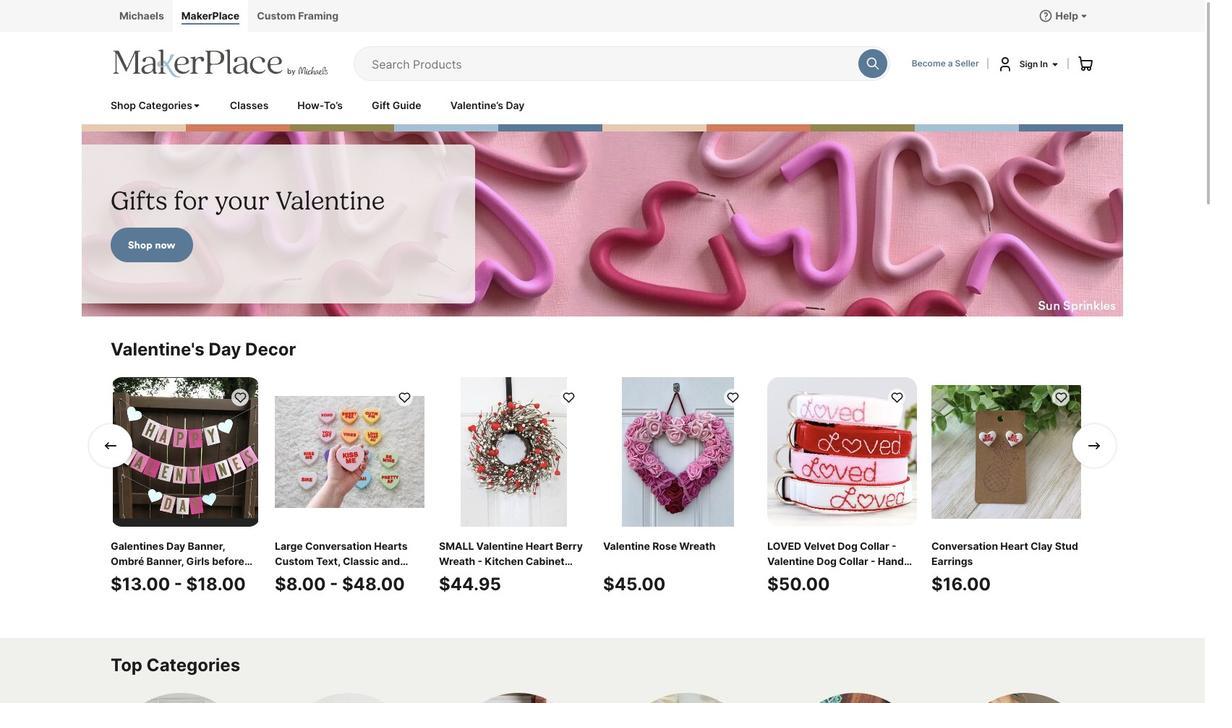 Task type: vqa. For each thing, say whether or not it's contained in the screenshot.


Task type: locate. For each thing, give the bounding box(es) containing it.
search button image
[[866, 56, 880, 71]]

2 - from the left
[[330, 574, 338, 595]]

$16.00
[[932, 574, 991, 595]]

0 vertical spatial categories
[[138, 99, 192, 111]]

shop for shop categories
[[111, 99, 136, 111]]

1 favorite image from the left
[[398, 391, 411, 405]]

banner, up $13.00 - $18.00
[[147, 556, 184, 568]]

custom framing
[[257, 9, 339, 22]]

lazy load image image
[[82, 132, 1123, 317], [111, 694, 250, 704], [280, 694, 419, 704], [448, 694, 588, 704], [617, 694, 757, 704], [786, 694, 926, 704], [955, 694, 1094, 704]]

help link
[[1033, 0, 1094, 32]]

1 vertical spatial shop
[[128, 239, 152, 252]]

1 horizontal spatial banner,
[[188, 540, 225, 553]]

0 vertical spatial valentine's
[[450, 99, 503, 111]]

michaels
[[119, 9, 164, 22]]

3 favorite image from the left
[[726, 391, 740, 405]]

day
[[506, 99, 525, 111], [209, 339, 241, 360], [166, 540, 185, 553], [195, 571, 214, 583]]

1 vertical spatial valentine's
[[138, 571, 192, 583]]

categories
[[138, 99, 192, 111], [147, 655, 240, 676]]

gifts
[[111, 185, 168, 216]]

$8.00 - $48.00
[[275, 574, 405, 595]]

$18.00
[[186, 574, 246, 595]]

1 vertical spatial valentine
[[603, 540, 650, 553]]

1 vertical spatial categories
[[147, 655, 240, 676]]

valentine rose wreath image
[[603, 378, 753, 527]]

- left party
[[174, 574, 182, 595]]

categories right top
[[147, 655, 240, 676]]

0 vertical spatial valentine
[[276, 185, 385, 216]]

earrings
[[932, 556, 973, 568]]

gift guide link
[[372, 98, 421, 113]]

small valentine heart berry wreath - kitchen cabinet door decor - valentines day candle ring - red and pink heart berry wreath for your image
[[439, 378, 589, 527]]

become a seller
[[912, 58, 979, 69]]

help button
[[1038, 9, 1089, 23]]

help
[[1056, 9, 1079, 22]]

valentine rose wreath
[[603, 540, 716, 553]]

-
[[174, 574, 182, 595], [330, 574, 338, 595]]

how-to's link
[[298, 98, 343, 113]]

$44.95
[[439, 574, 501, 595]]

4 favorite image from the left
[[890, 391, 904, 405]]

$44.95 link
[[439, 378, 589, 616]]

valentine's up day
[[138, 571, 192, 583]]

valentine's right guide on the left top of page
[[450, 99, 503, 111]]

- right $8.00
[[330, 574, 338, 595]]

1 vertical spatial banner,
[[147, 556, 184, 568]]

clay
[[1031, 540, 1053, 553]]

galentines
[[111, 540, 164, 553], [111, 586, 164, 598]]

day for valentine's
[[506, 99, 525, 111]]

0 horizontal spatial -
[[174, 574, 182, 595]]

2 favorite image from the left
[[562, 391, 575, 405]]

stud
[[1055, 540, 1079, 553]]

heart
[[1001, 540, 1029, 553]]

before
[[212, 556, 244, 568]]

1 - from the left
[[174, 574, 182, 595]]

become a seller link
[[912, 58, 979, 69]]

valentine
[[276, 185, 385, 216], [603, 540, 650, 553]]

girls
[[186, 556, 210, 568]]

to's
[[324, 99, 343, 111]]

1 vertical spatial galentines
[[111, 586, 164, 598]]

- for $48.00
[[330, 574, 338, 595]]

categories down makerplace image
[[138, 99, 192, 111]]

classes link
[[230, 98, 269, 113]]

favorite image inside $8.00 - $48.00 link
[[398, 391, 411, 405]]

galentines day banner, ombré banner, girls before bros, valentine's day party, galentines day party
[[111, 540, 245, 598]]

day for valentine's
[[209, 339, 241, 360]]

seller
[[955, 58, 979, 69]]

conversation heart clay stud earrings $16.00
[[932, 540, 1079, 595]]

galentines up ombré
[[111, 540, 164, 553]]

banner, up girls
[[188, 540, 225, 553]]

shop
[[111, 99, 136, 111], [128, 239, 152, 252]]

0 horizontal spatial banner,
[[147, 556, 184, 568]]

a
[[948, 58, 953, 69]]

0 vertical spatial galentines
[[111, 540, 164, 553]]

0 horizontal spatial valentine's
[[138, 571, 192, 583]]

shop now button
[[111, 228, 193, 263]]

valentine's
[[450, 99, 503, 111], [138, 571, 192, 583]]

shop inside button
[[128, 239, 152, 252]]

shop now
[[128, 239, 175, 252]]

0 vertical spatial shop
[[111, 99, 136, 111]]

banner,
[[188, 540, 225, 553], [147, 556, 184, 568]]

favorite image for $50.00
[[890, 391, 904, 405]]

categories for shop categories
[[138, 99, 192, 111]]

favorite image for $45.00
[[726, 391, 740, 405]]

guide
[[393, 99, 421, 111]]

valentine's day link
[[450, 98, 525, 113]]

makerplace link
[[173, 0, 248, 32]]

favorite image
[[398, 391, 411, 405], [562, 391, 575, 405], [726, 391, 740, 405], [890, 391, 904, 405], [1054, 391, 1068, 405]]

valentine's day
[[450, 99, 525, 111]]

galentines down bros,
[[111, 586, 164, 598]]

$13.00 - $18.00
[[111, 574, 246, 595]]

1 horizontal spatial -
[[330, 574, 338, 595]]

bros,
[[111, 571, 136, 583]]

custom framing link
[[248, 0, 347, 32]]

party
[[187, 586, 213, 598]]

galentines day banner, ombré banner, girls before bros, valentine's day party, galentines day party image
[[111, 378, 260, 527]]

favorite image for $44.95
[[562, 391, 575, 405]]

michaels link
[[111, 0, 173, 32]]

2 galentines from the top
[[111, 586, 164, 598]]

shop for shop now
[[128, 239, 152, 252]]

day
[[166, 586, 184, 598]]

favorite image inside $50.00 link
[[890, 391, 904, 405]]

favorite image inside $44.95 link
[[562, 391, 575, 405]]

favorite image for $8.00 - $48.00
[[398, 391, 411, 405]]



Task type: describe. For each thing, give the bounding box(es) containing it.
loved velvet dog collar - valentine dog collar - hand embroidered dog collar - i am loved dog collar - cute dog collar image
[[768, 378, 917, 527]]

conversation heart clay stud earrings image
[[932, 378, 1081, 527]]

0 horizontal spatial valentine
[[276, 185, 385, 216]]

1 horizontal spatial valentine's
[[450, 99, 503, 111]]

custom
[[257, 9, 296, 22]]

makerplace
[[181, 9, 240, 22]]

classes
[[230, 99, 269, 111]]

party,
[[216, 571, 245, 583]]

conversation
[[932, 540, 998, 553]]

shop categories
[[111, 99, 192, 111]]

day for galentines
[[166, 540, 185, 553]]

for
[[174, 185, 208, 216]]

gifts for your valentine
[[111, 185, 385, 216]]

$8.00
[[275, 574, 326, 595]]

1 galentines from the top
[[111, 540, 164, 553]]

top
[[111, 655, 143, 676]]

$48.00
[[342, 574, 405, 595]]

how-to's
[[298, 99, 343, 111]]

gift guide
[[372, 99, 421, 111]]

framing
[[298, 9, 339, 22]]

0 vertical spatial banner,
[[188, 540, 225, 553]]

become
[[912, 58, 946, 69]]

$8.00 - $48.00 link
[[275, 378, 425, 616]]

1 horizontal spatial valentine
[[603, 540, 650, 553]]

rose
[[653, 540, 677, 553]]

$13.00
[[111, 574, 170, 595]]

5 favorite image from the left
[[1054, 391, 1068, 405]]

now
[[155, 239, 175, 252]]

valentine's inside galentines day banner, ombré banner, girls before bros, valentine's day party, galentines day party
[[138, 571, 192, 583]]

ombré
[[111, 556, 144, 568]]

gift
[[372, 99, 390, 111]]

$50.00
[[768, 574, 830, 595]]

$50.00 link
[[768, 378, 917, 616]]

wreath
[[679, 540, 716, 553]]

Search Input field
[[372, 47, 851, 80]]

valentine's
[[111, 339, 205, 360]]

favorite image
[[233, 391, 247, 405]]

decor
[[245, 339, 296, 360]]

your
[[215, 185, 269, 216]]

makerplace image
[[111, 49, 331, 78]]

top categories
[[111, 655, 240, 676]]

$45.00
[[603, 574, 666, 595]]

categories for top categories
[[147, 655, 240, 676]]

valentine's day decor
[[111, 339, 296, 360]]

- for $18.00
[[174, 574, 182, 595]]

how-
[[298, 99, 324, 111]]

large conversation hearts custom text, classic and sassy phrases, plastic valentines day candy hearts, modern sweetheart gift decor image
[[275, 378, 425, 527]]



